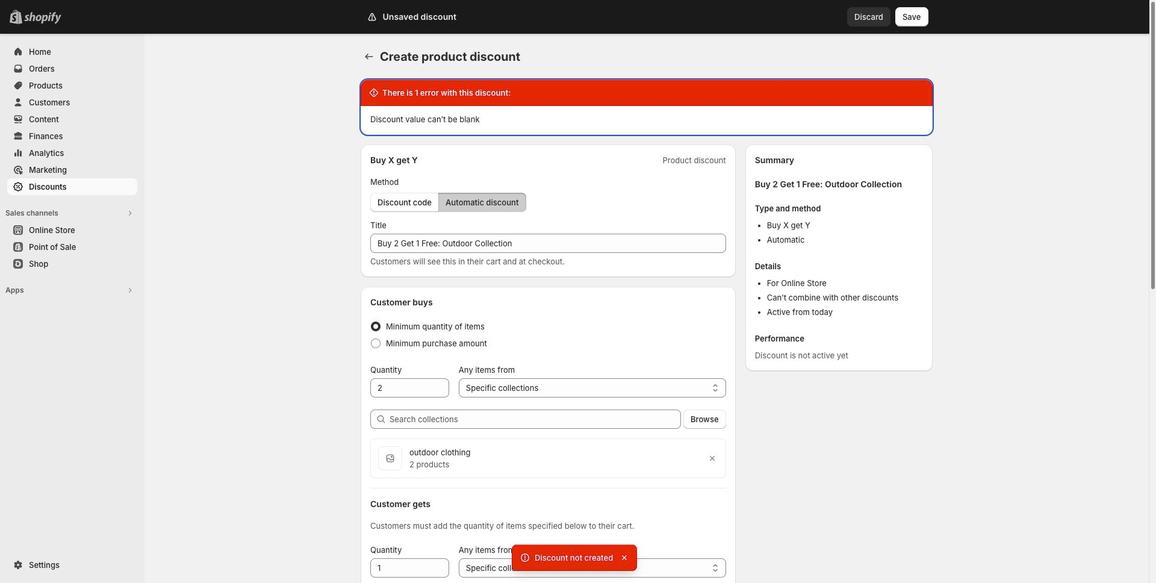 Task type: vqa. For each thing, say whether or not it's contained in the screenshot.
Search collections TEXT FIELD
yes



Task type: describe. For each thing, give the bounding box(es) containing it.
Search collections text field
[[390, 410, 681, 429]]



Task type: locate. For each thing, give the bounding box(es) containing it.
None text field
[[371, 234, 726, 253], [371, 558, 449, 578], [371, 234, 726, 253], [371, 558, 449, 578]]

shopify image
[[24, 12, 61, 24]]

None text field
[[371, 378, 449, 398]]



